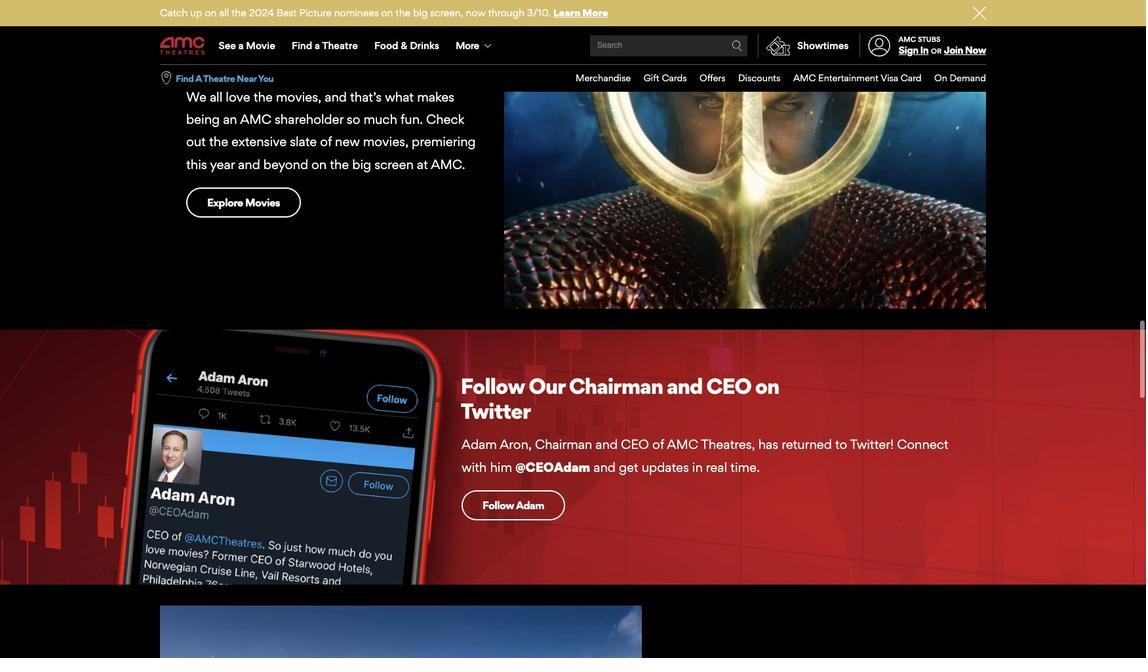 Task type: locate. For each thing, give the bounding box(es) containing it.
1 vertical spatial menu
[[563, 65, 986, 92]]

a for theatre
[[315, 39, 320, 52]]

2 a from the left
[[315, 39, 320, 52]]

1 a from the left
[[238, 39, 244, 52]]

of inside "adam aron, chairman and ceo of amc theatres, has returned to twitter! connect with him"
[[653, 437, 664, 453]]

updates
[[642, 459, 689, 475]]

our
[[342, 26, 379, 52], [529, 373, 565, 400]]

him
[[490, 459, 512, 475]]

theatre inside find a theatre link
[[322, 39, 358, 52]]

check
[[426, 112, 465, 127]]

the
[[232, 7, 247, 19], [396, 7, 411, 19], [254, 89, 273, 105], [209, 134, 228, 150], [330, 156, 349, 172]]

amc inside we all love the movies, and that's what makes being an amc shareholder so much fun. check out the extensive slate of new movies, premiering this year and beyond on the big screen at amc.
[[240, 112, 271, 127]]

1 vertical spatial follow
[[483, 499, 514, 512]]

0 vertical spatial menu
[[160, 28, 986, 64]]

adam down @ceoadam
[[516, 499, 544, 512]]

the up big
[[396, 7, 411, 19]]

0 horizontal spatial more
[[456, 39, 479, 52]]

on down the slate
[[312, 156, 327, 172]]

showtimes link
[[758, 34, 849, 58]]

follow for follow our chairman and ceo on twitter​
[[461, 373, 525, 400]]

chairman inside follow our chairman and ceo on twitter​
[[569, 373, 663, 400]]

adam
[[462, 437, 497, 453], [516, 499, 544, 512]]

showtimes image
[[759, 34, 798, 58]]

1 horizontal spatial more
[[583, 7, 608, 19]]

big down new
[[352, 156, 371, 172]]

returned
[[782, 437, 832, 453]]

on inside follow our chairman and ceo on twitter​
[[755, 373, 779, 400]]

our inside new movies on our big screens
[[342, 26, 379, 52]]

on right the up
[[205, 7, 217, 19]]

1 horizontal spatial of
[[653, 437, 664, 453]]

of up updates
[[653, 437, 664, 453]]

ceo up @ceoadam and get updates in real time.
[[621, 437, 649, 453]]

with
[[462, 459, 487, 475]]

visa
[[881, 72, 899, 83]]

of inside we all love the movies, and that's what makes being an amc shareholder so much fun. check out the extensive slate of new movies, premiering this year and beyond on the big screen at amc.
[[320, 134, 332, 150]]

1 vertical spatial adam
[[516, 499, 544, 512]]

0 vertical spatial all
[[219, 7, 229, 19]]

merchandise link
[[563, 65, 631, 92]]

1 vertical spatial movies
[[245, 196, 280, 209]]

amc up in
[[667, 437, 698, 453]]

and inside "adam aron, chairman and ceo of amc theatres, has returned to twitter! connect with him"
[[596, 437, 618, 453]]

@ceoadam
[[515, 459, 590, 475]]

adam up with
[[462, 437, 497, 453]]

up
[[190, 7, 202, 19]]

all
[[219, 7, 229, 19], [210, 89, 223, 105]]

on up has on the bottom
[[755, 373, 779, 400]]

find left a
[[176, 73, 194, 84]]

menu down learn
[[160, 28, 986, 64]]

movies, up shareholder
[[276, 89, 321, 105]]

0 vertical spatial movies
[[240, 26, 311, 52]]

follow down him
[[483, 499, 514, 512]]

adam inside follow adam 'link'
[[516, 499, 544, 512]]

movies
[[240, 26, 311, 52], [245, 196, 280, 209]]

explore
[[207, 196, 243, 209]]

screens
[[185, 50, 262, 76]]

sign
[[899, 44, 919, 56]]

theatre for a
[[203, 73, 235, 84]]

a right see
[[238, 39, 244, 52]]

more button
[[448, 28, 503, 64]]

amc entertainment visa card
[[794, 72, 922, 83]]

and
[[325, 89, 347, 105], [238, 156, 260, 172], [667, 373, 703, 400], [596, 437, 618, 453], [594, 459, 616, 475]]

0 horizontal spatial adam
[[462, 437, 497, 453]]

0 horizontal spatial a
[[238, 39, 244, 52]]

gift
[[644, 72, 660, 83]]

amc up extensive
[[240, 112, 271, 127]]

new
[[335, 134, 360, 150]]

adam aron, chairman and ceo of amc theatres, has returned to twitter! connect with him
[[462, 437, 949, 475]]

real
[[706, 459, 727, 475]]

1 vertical spatial all
[[210, 89, 223, 105]]

has
[[759, 437, 779, 453]]

movies, down much
[[363, 134, 409, 150]]

see a movie
[[219, 39, 275, 52]]

find
[[292, 39, 312, 52], [176, 73, 194, 84]]

more
[[583, 7, 608, 19], [456, 39, 479, 52]]

menu containing merchandise
[[563, 65, 986, 92]]

0 vertical spatial adam
[[462, 437, 497, 453]]

1 vertical spatial more
[[456, 39, 479, 52]]

0 horizontal spatial our
[[342, 26, 379, 52]]

0 horizontal spatial theatre
[[203, 73, 235, 84]]

1 vertical spatial ceo
[[621, 437, 649, 453]]

an
[[223, 112, 237, 127]]

or
[[931, 47, 942, 56]]

@ceoadam and get updates in real time.
[[515, 459, 760, 475]]

big left screen,
[[413, 7, 428, 19]]

find down picture
[[292, 39, 312, 52]]

the down you
[[254, 89, 273, 105]]

the left 2024
[[232, 7, 247, 19]]

of
[[320, 134, 332, 150], [653, 437, 664, 453]]

1 vertical spatial theatre
[[203, 73, 235, 84]]

movies down 'best' at left top
[[240, 26, 311, 52]]

0 vertical spatial ceo
[[706, 373, 751, 400]]

on down picture
[[314, 26, 338, 52]]

all right the up
[[219, 7, 229, 19]]

1 horizontal spatial adam
[[516, 499, 544, 512]]

1 horizontal spatial theatre
[[322, 39, 358, 52]]

1 horizontal spatial ceo
[[706, 373, 751, 400]]

0 vertical spatial follow
[[461, 373, 525, 400]]

a
[[238, 39, 244, 52], [315, 39, 320, 52]]

&
[[401, 39, 408, 52]]

more inside button
[[456, 39, 479, 52]]

follow for follow adam
[[483, 499, 514, 512]]

0 horizontal spatial of
[[320, 134, 332, 150]]

big
[[413, 7, 428, 19], [352, 156, 371, 172]]

nominees
[[334, 7, 379, 19]]

0 vertical spatial chairman
[[569, 373, 663, 400]]

1 horizontal spatial our
[[529, 373, 565, 400]]

all inside we all love the movies, and that's what makes being an amc shareholder so much fun. check out the extensive slate of new movies, premiering this year and beyond on the big screen at amc.
[[210, 89, 223, 105]]

follow inside follow our chairman and ceo on twitter​
[[461, 373, 525, 400]]

screen,
[[430, 7, 463, 19]]

0 horizontal spatial big
[[352, 156, 371, 172]]

find a theatre
[[292, 39, 358, 52]]

0 vertical spatial find
[[292, 39, 312, 52]]

1 horizontal spatial movies,
[[363, 134, 409, 150]]

0 vertical spatial theatre
[[322, 39, 358, 52]]

ceo inside "adam aron, chairman and ceo of amc theatres, has returned to twitter! connect with him"
[[621, 437, 649, 453]]

amc up sign
[[899, 35, 916, 44]]

1 vertical spatial movies,
[[363, 134, 409, 150]]

learn
[[554, 7, 581, 19]]

much
[[364, 112, 397, 127]]

on
[[205, 7, 217, 19], [381, 7, 393, 19], [314, 26, 338, 52], [312, 156, 327, 172], [755, 373, 779, 400]]

user profile image
[[861, 35, 898, 57]]

more right learn
[[583, 7, 608, 19]]

movies right explore
[[245, 196, 280, 209]]

amc inside "adam aron, chairman and ceo of amc theatres, has returned to twitter! connect with him"
[[667, 437, 698, 453]]

of left new
[[320, 134, 332, 150]]

new
[[185, 26, 237, 52]]

0 vertical spatial movies,
[[276, 89, 321, 105]]

0 horizontal spatial find
[[176, 73, 194, 84]]

sign in or join amc stubs element
[[859, 28, 986, 64]]

amc entertainment visa card link
[[781, 65, 922, 92]]

a down picture
[[315, 39, 320, 52]]

aron,
[[500, 437, 532, 453]]

theatre inside find a theatre near you button
[[203, 73, 235, 84]]

you
[[258, 73, 274, 84]]

corporate information image
[[160, 606, 642, 658]]

1 vertical spatial big
[[352, 156, 371, 172]]

so
[[347, 112, 360, 127]]

all right we
[[210, 89, 223, 105]]

card
[[901, 72, 922, 83]]

the down new
[[330, 156, 349, 172]]

amc logo image
[[160, 37, 206, 55], [160, 37, 206, 55]]

chairman for our
[[569, 373, 663, 400]]

ceo
[[706, 373, 751, 400], [621, 437, 649, 453]]

follow inside 'link'
[[483, 499, 514, 512]]

menu
[[160, 28, 986, 64], [563, 65, 986, 92]]

theatre down nominees
[[322, 39, 358, 52]]

amc.
[[431, 156, 465, 172]]

theatre right a
[[203, 73, 235, 84]]

chairman for aron,
[[535, 437, 592, 453]]

slate
[[290, 134, 317, 150]]

ceo for on
[[706, 373, 751, 400]]

movies inside new movies on our big screens
[[240, 26, 311, 52]]

new movies on our big screens
[[185, 26, 415, 76]]

1 vertical spatial our
[[529, 373, 565, 400]]

1 vertical spatial of
[[653, 437, 664, 453]]

follow up aron,
[[461, 373, 525, 400]]

we all love the movies, and that's what makes being an amc shareholder so much fun. check out the extensive slate of new movies, premiering this year and beyond on the big screen at amc.
[[186, 89, 476, 172]]

catch up on all the 2024 best picture nominees on the big screen, now through 3/10. learn more
[[160, 7, 608, 19]]

0 horizontal spatial ceo
[[621, 437, 649, 453]]

more down now
[[456, 39, 479, 52]]

menu down showtimes image
[[563, 65, 986, 92]]

ceo inside follow our chairman and ceo on twitter​
[[706, 373, 751, 400]]

find inside button
[[176, 73, 194, 84]]

food
[[374, 39, 398, 52]]

menu containing more
[[160, 28, 986, 64]]

0 vertical spatial our
[[342, 26, 379, 52]]

1 horizontal spatial a
[[315, 39, 320, 52]]

1 vertical spatial find
[[176, 73, 194, 84]]

1 vertical spatial chairman
[[535, 437, 592, 453]]

1 horizontal spatial find
[[292, 39, 312, 52]]

1 horizontal spatial big
[[413, 7, 428, 19]]

entertainment
[[818, 72, 879, 83]]

0 vertical spatial of
[[320, 134, 332, 150]]

ceo up "theatres,"
[[706, 373, 751, 400]]

theatres,
[[701, 437, 755, 453]]

chairman inside "adam aron, chairman and ceo of amc theatres, has returned to twitter! connect with him"
[[535, 437, 592, 453]]



Task type: describe. For each thing, give the bounding box(es) containing it.
explore movies link
[[186, 187, 301, 218]]

shareholder
[[275, 112, 344, 127]]

see a movie link
[[211, 28, 284, 64]]

the right out
[[209, 134, 228, 150]]

drinks
[[410, 39, 439, 52]]

on inside we all love the movies, and that's what makes being an amc shareholder so much fun. check out the extensive slate of new movies, premiering this year and beyond on the big screen at amc.
[[312, 156, 327, 172]]

near
[[237, 73, 257, 84]]

search the AMC website text field
[[596, 41, 732, 51]]

showtimes
[[798, 39, 849, 52]]

screen
[[375, 156, 414, 172]]

stubs
[[918, 35, 941, 44]]

twitter!
[[850, 437, 894, 453]]

find a theatre near you button
[[176, 72, 274, 85]]

twitter​
[[461, 398, 531, 424]]

gift cards link
[[631, 65, 687, 92]]

ceo for of
[[621, 437, 649, 453]]

gift cards
[[644, 72, 687, 83]]

cookie consent banner dialog
[[0, 623, 1146, 658]]

in
[[920, 44, 929, 56]]

cards
[[662, 72, 687, 83]]

offers
[[700, 72, 726, 83]]

0 vertical spatial big
[[413, 7, 428, 19]]

amc down showtimes link
[[794, 72, 816, 83]]

on demand
[[935, 72, 986, 83]]

that's
[[350, 89, 382, 105]]

theatre for a
[[322, 39, 358, 52]]

on inside new movies on our big screens
[[314, 26, 338, 52]]

big inside we all love the movies, and that's what makes being an amc shareholder so much fun. check out the extensive slate of new movies, premiering this year and beyond on the big screen at amc.
[[352, 156, 371, 172]]

a for movie
[[238, 39, 244, 52]]

extensive
[[232, 134, 287, 150]]

movies for explore
[[245, 196, 280, 209]]

amc stubs sign in or join now
[[899, 35, 986, 56]]

aquaman and the lost kingdom image
[[504, 0, 986, 309]]

and inside follow our chairman and ceo on twitter​
[[667, 373, 703, 400]]

year
[[210, 156, 235, 172]]

merchandise
[[576, 72, 631, 83]]

on up big
[[381, 7, 393, 19]]

catch
[[160, 7, 188, 19]]

submit search icon image
[[732, 41, 742, 51]]

what
[[385, 89, 414, 105]]

now
[[965, 44, 986, 56]]

a
[[195, 73, 202, 84]]

this
[[186, 156, 207, 172]]

offers link
[[687, 65, 726, 92]]

find a theatre link
[[284, 28, 366, 64]]

3/10.
[[527, 7, 551, 19]]

follow our chairman and ceo on twitter​
[[461, 373, 779, 424]]

see
[[219, 39, 236, 52]]

premiering
[[412, 134, 476, 150]]

follow adam link
[[462, 490, 565, 521]]

join
[[944, 44, 963, 56]]

in
[[692, 459, 703, 475]]

movies for new
[[240, 26, 311, 52]]

adam inside "adam aron, chairman and ceo of amc theatres, has returned to twitter! connect with him"
[[462, 437, 497, 453]]

find for find a theatre near you
[[176, 73, 194, 84]]

at
[[417, 156, 428, 172]]

discounts
[[739, 72, 781, 83]]

love
[[226, 89, 250, 105]]

fun.
[[401, 112, 423, 127]]

amc inside amc stubs sign in or join now
[[899, 35, 916, 44]]

demand
[[950, 72, 986, 83]]

now
[[466, 7, 486, 19]]

being
[[186, 112, 220, 127]]

movie
[[246, 39, 275, 52]]

we
[[186, 89, 207, 105]]

time.
[[731, 459, 760, 475]]

join now button
[[944, 44, 986, 56]]

big
[[383, 26, 415, 52]]

out
[[186, 134, 206, 150]]

discounts link
[[726, 65, 781, 92]]

our inside follow our chairman and ceo on twitter​
[[529, 373, 565, 400]]

beyond
[[264, 156, 308, 172]]

explore movies
[[207, 196, 280, 209]]

get
[[619, 459, 639, 475]]

0 horizontal spatial movies,
[[276, 89, 321, 105]]

follow adam
[[483, 499, 544, 512]]

through
[[488, 7, 525, 19]]

on demand link
[[922, 65, 986, 92]]

picture
[[299, 7, 332, 19]]

find a theatre near you
[[176, 73, 274, 84]]

0 vertical spatial more
[[583, 7, 608, 19]]

food & drinks link
[[366, 28, 448, 64]]

to
[[835, 437, 847, 453]]

food & drinks
[[374, 39, 439, 52]]

makes
[[417, 89, 454, 105]]

learn more link
[[554, 7, 608, 19]]

find for find a theatre
[[292, 39, 312, 52]]

2024
[[249, 7, 274, 19]]

on
[[935, 72, 948, 83]]

best
[[277, 7, 297, 19]]

connect
[[897, 437, 949, 453]]



Task type: vqa. For each thing, say whether or not it's contained in the screenshot.
'More' button
yes



